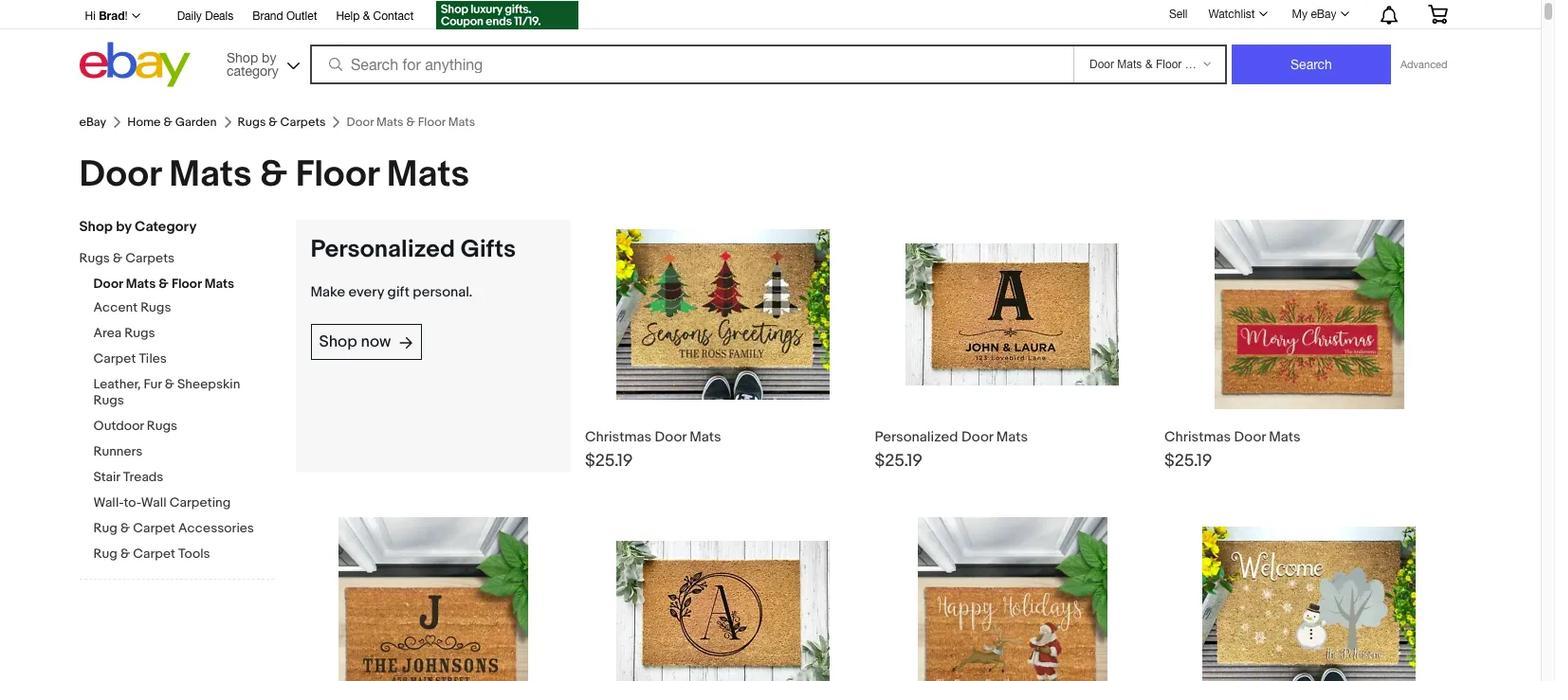 Task type: vqa. For each thing, say whether or not it's contained in the screenshot.
$25.19 to the left
yes



Task type: describe. For each thing, give the bounding box(es) containing it.
watchlist
[[1209, 8, 1255, 21]]

1 rug from the top
[[93, 521, 117, 537]]

rugs up runners link
[[147, 418, 177, 434]]

get the coupon image
[[436, 1, 579, 29]]

2 vertical spatial carpet
[[133, 546, 175, 562]]

my ebay link
[[1282, 3, 1357, 26]]

wall-
[[93, 495, 124, 511]]

ebay inside my ebay 'link'
[[1311, 8, 1337, 21]]

personalized for personalized gifts
[[311, 235, 455, 265]]

Search for anything text field
[[313, 46, 1070, 82]]

outlet
[[286, 9, 317, 23]]

$25.19 inside personalized door mats $25.19
[[875, 451, 923, 472]]

outdoor
[[93, 418, 144, 434]]

gifts
[[461, 235, 516, 265]]

now
[[361, 333, 391, 352]]

help & contact link
[[336, 7, 414, 27]]

accessories
[[178, 521, 254, 537]]

shop for shop by category
[[227, 50, 258, 65]]

shop for shop by category
[[79, 218, 113, 236]]

home & garden
[[127, 115, 217, 130]]

runners
[[93, 444, 143, 460]]

sheepskin
[[177, 376, 240, 393]]

carpeting
[[170, 495, 231, 511]]

brand outlet
[[252, 9, 317, 23]]

daily
[[177, 9, 202, 23]]

tools
[[178, 546, 210, 562]]

rugs down the "shop by category"
[[79, 250, 110, 266]]

rugs up "tiles"
[[125, 325, 155, 341]]

1 christmas door mats $25.19 from the left
[[585, 429, 721, 472]]

sell link
[[1161, 7, 1196, 21]]

mats inside personalized door mats $25.19
[[996, 429, 1028, 447]]

fur
[[144, 376, 162, 393]]

personalized gifts make every gift personal. element
[[288, 197, 1462, 682]]

daily deals link
[[177, 7, 233, 27]]

gift
[[387, 283, 410, 301]]

wall-to-wall carpeting link
[[93, 495, 274, 513]]

hi brad !
[[85, 9, 128, 23]]

ebay link
[[79, 115, 106, 130]]

0 vertical spatial carpet
[[93, 351, 136, 367]]

carpets for rugs & carpets
[[280, 115, 326, 130]]

garden
[[175, 115, 217, 130]]

category
[[227, 63, 279, 78]]

shop by category button
[[218, 42, 303, 83]]

hi
[[85, 9, 96, 23]]

brad
[[99, 9, 125, 23]]

1 vertical spatial carpet
[[133, 521, 175, 537]]

help
[[336, 9, 360, 23]]

my
[[1292, 8, 1308, 21]]

floor inside rugs & carpets door mats & floor mats accent rugs area rugs carpet tiles leather, fur & sheepskin rugs outdoor rugs runners stair treads wall-to-wall carpeting rug & carpet accessories rug & carpet tools
[[172, 276, 202, 292]]

shop by category
[[227, 50, 279, 78]]

1 vertical spatial rugs & carpets link
[[79, 250, 259, 268]]

tiles
[[139, 351, 167, 367]]

brand
[[252, 9, 283, 23]]

door mats & floor mats
[[79, 153, 470, 197]]

personalized door mats $25.19
[[875, 429, 1028, 472]]

door inside rugs & carpets door mats & floor mats accent rugs area rugs carpet tiles leather, fur & sheepskin rugs outdoor rugs runners stair treads wall-to-wall carpeting rug & carpet accessories rug & carpet tools
[[93, 276, 123, 292]]

1 horizontal spatial personalized door mats image
[[616, 541, 829, 682]]

rugs down category
[[238, 115, 266, 130]]

outdoor rugs link
[[93, 418, 274, 436]]

leather, fur & sheepskin rugs link
[[93, 376, 274, 411]]

2 christmas door mats $25.19 from the left
[[1164, 429, 1301, 472]]



Task type: locate. For each thing, give the bounding box(es) containing it.
0 horizontal spatial ebay
[[79, 115, 106, 130]]

floor up the accent rugs link
[[172, 276, 202, 292]]

1 vertical spatial by
[[116, 218, 131, 236]]

shop
[[227, 50, 258, 65], [79, 218, 113, 236], [319, 333, 357, 352]]

0 horizontal spatial personalized
[[311, 235, 455, 265]]

carpet up leather,
[[93, 351, 136, 367]]

personalized inside personalized door mats $25.19
[[875, 429, 958, 447]]

treads
[[123, 469, 163, 486]]

1 vertical spatial shop
[[79, 218, 113, 236]]

rug
[[93, 521, 117, 537], [93, 546, 117, 562]]

rugs & carpets door mats & floor mats accent rugs area rugs carpet tiles leather, fur & sheepskin rugs outdoor rugs runners stair treads wall-to-wall carpeting rug & carpet accessories rug & carpet tools
[[79, 250, 254, 562]]

by for category
[[262, 50, 276, 65]]

rugs & carpets link down "category"
[[79, 250, 259, 268]]

by left "category"
[[116, 218, 131, 236]]

your shopping cart image
[[1427, 5, 1448, 24]]

my ebay
[[1292, 8, 1337, 21]]

rugs & carpets link
[[238, 115, 326, 130], [79, 250, 259, 268]]

2 horizontal spatial $25.19
[[1164, 451, 1212, 472]]

1 horizontal spatial christmas
[[1164, 429, 1231, 447]]

0 horizontal spatial by
[[116, 218, 131, 236]]

carpets for rugs & carpets door mats & floor mats accent rugs area rugs carpet tiles leather, fur & sheepskin rugs outdoor rugs runners stair treads wall-to-wall carpeting rug & carpet accessories rug & carpet tools
[[125, 250, 175, 266]]

rug & carpet accessories link
[[93, 521, 274, 539]]

2 $25.19 from the left
[[875, 451, 923, 472]]

shop for shop now
[[319, 333, 357, 352]]

to-
[[124, 495, 141, 511]]

daily deals
[[177, 9, 233, 23]]

every
[[349, 283, 384, 301]]

help & contact
[[336, 9, 414, 23]]

1 $25.19 from the left
[[585, 451, 633, 472]]

rugs up outdoor
[[93, 393, 124, 409]]

1 horizontal spatial ebay
[[1311, 8, 1337, 21]]

1 horizontal spatial carpets
[[280, 115, 326, 130]]

1 vertical spatial floor
[[172, 276, 202, 292]]

brand outlet link
[[252, 7, 317, 27]]

home & garden link
[[127, 115, 217, 130]]

0 vertical spatial floor
[[296, 153, 379, 197]]

carpet down wall
[[133, 521, 175, 537]]

shop down deals
[[227, 50, 258, 65]]

1 vertical spatial personalized
[[875, 429, 958, 447]]

shop now link
[[311, 324, 422, 360]]

sell
[[1169, 7, 1188, 21]]

shop now
[[319, 333, 391, 352]]

door inside personalized door mats $25.19
[[961, 429, 993, 447]]

0 horizontal spatial christmas door mats $25.19
[[585, 429, 721, 472]]

shop inside shop now link
[[319, 333, 357, 352]]

by down the brand
[[262, 50, 276, 65]]

!
[[125, 9, 128, 23]]

2 vertical spatial shop
[[319, 333, 357, 352]]

stair
[[93, 469, 120, 486]]

make every gift personal.
[[311, 283, 473, 301]]

2 horizontal spatial shop
[[319, 333, 357, 352]]

personal.
[[413, 283, 473, 301]]

& inside account navigation
[[363, 9, 370, 23]]

watchlist link
[[1198, 3, 1276, 26]]

advanced link
[[1391, 46, 1457, 83]]

2 rug from the top
[[93, 546, 117, 562]]

shop left now
[[319, 333, 357, 352]]

rugs
[[238, 115, 266, 130], [79, 250, 110, 266], [140, 300, 171, 316], [125, 325, 155, 341], [93, 393, 124, 409], [147, 418, 177, 434]]

deals
[[205, 9, 233, 23]]

0 vertical spatial shop
[[227, 50, 258, 65]]

area
[[93, 325, 122, 341]]

contact
[[373, 9, 414, 23]]

by
[[262, 50, 276, 65], [116, 218, 131, 236]]

runners link
[[93, 444, 274, 462]]

shop inside the 'shop by category'
[[227, 50, 258, 65]]

ebay
[[1311, 8, 1337, 21], [79, 115, 106, 130]]

personalized
[[311, 235, 455, 265], [875, 429, 958, 447]]

christmas
[[585, 429, 651, 447], [1164, 429, 1231, 447]]

ebay right my at the top right
[[1311, 8, 1337, 21]]

floor
[[296, 153, 379, 197], [172, 276, 202, 292]]

make
[[311, 283, 345, 301]]

1 horizontal spatial floor
[[296, 153, 379, 197]]

&
[[363, 9, 370, 23], [163, 115, 172, 130], [269, 115, 278, 130], [260, 153, 288, 197], [113, 250, 122, 266], [159, 276, 169, 292], [165, 376, 174, 393], [120, 521, 130, 537], [120, 546, 130, 562]]

carpet down rug & carpet accessories link
[[133, 546, 175, 562]]

carpets inside rugs & carpets door mats & floor mats accent rugs area rugs carpet tiles leather, fur & sheepskin rugs outdoor rugs runners stair treads wall-to-wall carpeting rug & carpet accessories rug & carpet tools
[[125, 250, 175, 266]]

carpets down the "shop by category"
[[125, 250, 175, 266]]

None submit
[[1232, 45, 1391, 84]]

carpets
[[280, 115, 326, 130], [125, 250, 175, 266]]

0 vertical spatial carpets
[[280, 115, 326, 130]]

1 horizontal spatial by
[[262, 50, 276, 65]]

account navigation
[[74, 0, 1462, 32]]

3 $25.19 from the left
[[1164, 451, 1212, 472]]

0 horizontal spatial christmas
[[585, 429, 651, 447]]

$25.19
[[585, 451, 633, 472], [875, 451, 923, 472], [1164, 451, 1212, 472]]

1 vertical spatial rug
[[93, 546, 117, 562]]

1 horizontal spatial christmas door mats $25.19
[[1164, 429, 1301, 472]]

0 vertical spatial rug
[[93, 521, 117, 537]]

floor down rugs & carpets
[[296, 153, 379, 197]]

shop by category banner
[[74, 0, 1462, 92]]

rugs & carpets
[[238, 115, 326, 130]]

1 horizontal spatial personalized
[[875, 429, 958, 447]]

category
[[135, 218, 197, 236]]

door
[[79, 153, 161, 197], [93, 276, 123, 292], [655, 429, 686, 447], [961, 429, 993, 447], [1234, 429, 1266, 447]]

personalized for personalized door mats $25.19
[[875, 429, 958, 447]]

1 horizontal spatial shop
[[227, 50, 258, 65]]

0 vertical spatial by
[[262, 50, 276, 65]]

christmas door mats image
[[1214, 220, 1404, 410], [616, 229, 829, 400], [918, 518, 1107, 682], [1203, 527, 1416, 682]]

personalized door mats image
[[906, 244, 1119, 386], [338, 518, 528, 682], [616, 541, 829, 682]]

0 vertical spatial personalized
[[311, 235, 455, 265]]

0 horizontal spatial floor
[[172, 276, 202, 292]]

1 vertical spatial carpets
[[125, 250, 175, 266]]

0 horizontal spatial shop
[[79, 218, 113, 236]]

personalized gifts
[[311, 235, 516, 265]]

2 horizontal spatial personalized door mats image
[[906, 244, 1119, 386]]

wall
[[141, 495, 167, 511]]

accent rugs link
[[93, 300, 274, 318]]

shop by category
[[79, 218, 197, 236]]

mats
[[169, 153, 252, 197], [387, 153, 470, 197], [126, 276, 156, 292], [204, 276, 234, 292], [690, 429, 721, 447], [996, 429, 1028, 447], [1269, 429, 1301, 447]]

home
[[127, 115, 161, 130]]

0 vertical spatial ebay
[[1311, 8, 1337, 21]]

0 horizontal spatial $25.19
[[585, 451, 633, 472]]

0 horizontal spatial personalized door mats image
[[338, 518, 528, 682]]

carpets up door mats & floor mats at the left
[[280, 115, 326, 130]]

none submit inside shop by category banner
[[1232, 45, 1391, 84]]

rug & carpet tools link
[[93, 546, 274, 564]]

ebay left home
[[79, 115, 106, 130]]

1 christmas from the left
[[585, 429, 651, 447]]

2 christmas from the left
[[1164, 429, 1231, 447]]

rugs up area rugs link
[[140, 300, 171, 316]]

stair treads link
[[93, 469, 274, 487]]

advanced
[[1401, 59, 1448, 70]]

0 vertical spatial rugs & carpets link
[[238, 115, 326, 130]]

carpet
[[93, 351, 136, 367], [133, 521, 175, 537], [133, 546, 175, 562]]

christmas door mats $25.19
[[585, 429, 721, 472], [1164, 429, 1301, 472]]

accent
[[93, 300, 138, 316]]

rugs & carpets link up door mats & floor mats at the left
[[238, 115, 326, 130]]

carpet tiles link
[[93, 351, 274, 369]]

1 horizontal spatial $25.19
[[875, 451, 923, 472]]

1 vertical spatial ebay
[[79, 115, 106, 130]]

by for category
[[116, 218, 131, 236]]

shop left "category"
[[79, 218, 113, 236]]

leather,
[[93, 376, 141, 393]]

area rugs link
[[93, 325, 274, 343]]

by inside the 'shop by category'
[[262, 50, 276, 65]]

0 horizontal spatial carpets
[[125, 250, 175, 266]]



